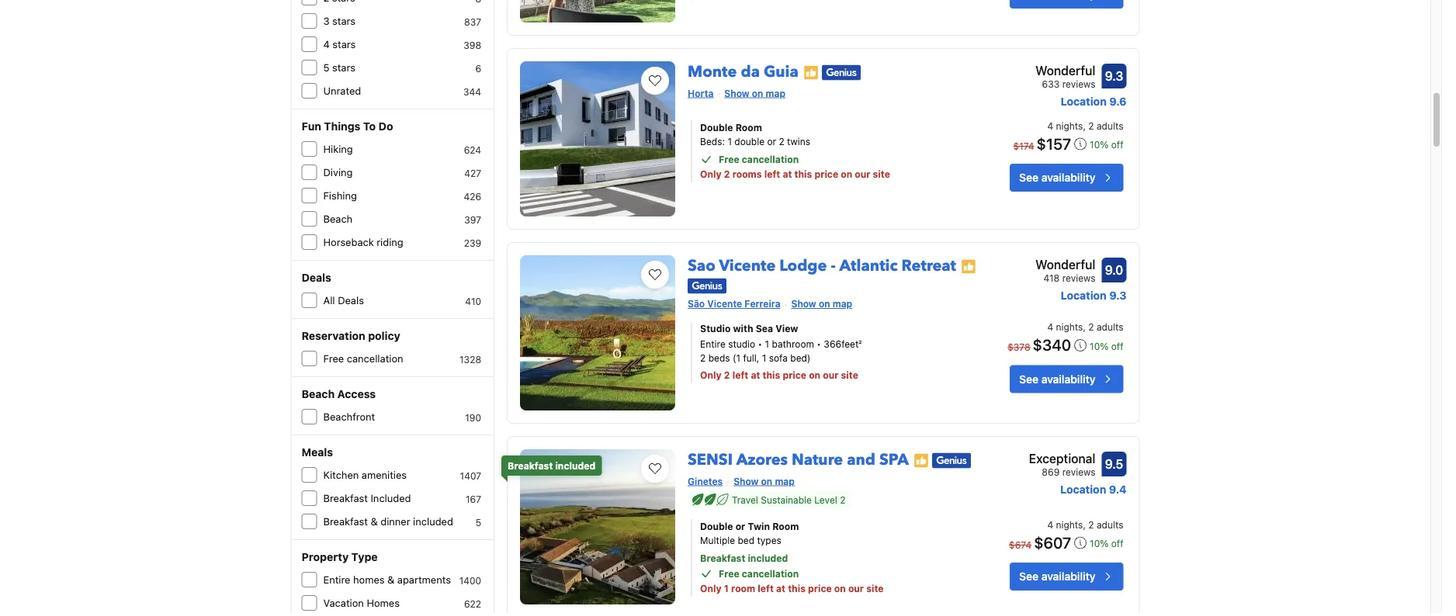 Task type: describe. For each thing, give the bounding box(es) containing it.
0 horizontal spatial &
[[371, 516, 378, 528]]

exceptional element
[[1029, 450, 1096, 469]]

4 down 3
[[323, 39, 330, 50]]

amenities
[[362, 470, 407, 481]]

to
[[363, 120, 376, 133]]

1 down the sea
[[765, 339, 770, 350]]

wonderful for sao vicente lodge - atlantic retreat
[[1036, 258, 1096, 273]]

2 left "twins"
[[779, 136, 785, 147]]

site for only 1 room left at this price on our site
[[867, 583, 884, 594]]

1 availability from the top
[[1042, 172, 1096, 184]]

fishing
[[323, 190, 357, 202]]

included inside multiple bed types breakfast included
[[748, 554, 788, 564]]

studio
[[728, 339, 756, 350]]

see for atlantic
[[1019, 373, 1039, 386]]

left inside studio with sea view entire studio • 1 bathroom • 366feet² 2 beds (1 full, 1 sofa bed) only 2 left at this price on our site
[[733, 370, 749, 381]]

2 down beds
[[724, 370, 730, 381]]

vicente for são
[[708, 299, 742, 310]]

4 for sao vicente lodge - atlantic retreat
[[1048, 322, 1054, 333]]

location for atlantic
[[1061, 290, 1107, 302]]

this property is part of our preferred partner program. it's committed to providing excellent service and good value. it'll pay us a higher commission if you make a booking. image for monte da guia
[[803, 65, 819, 81]]

adults for spa
[[1097, 520, 1124, 531]]

see availability link for spa
[[1010, 563, 1124, 591]]

3
[[323, 16, 330, 27]]

on down "double or twin room" link
[[834, 583, 846, 594]]

ginetes
[[688, 476, 723, 487]]

1 vertical spatial &
[[388, 575, 395, 586]]

access
[[337, 388, 376, 401]]

map for guia
[[766, 88, 786, 99]]

level
[[815, 495, 838, 506]]

with
[[733, 324, 754, 334]]

-
[[831, 256, 836, 277]]

1400
[[459, 576, 481, 587]]

price for room
[[808, 583, 832, 594]]

breakfast included
[[323, 493, 411, 505]]

sensi azores nature and spa link
[[688, 444, 909, 471]]

homes
[[367, 598, 400, 609]]

9.6
[[1110, 95, 1127, 108]]

2 down location 9.4
[[1089, 520, 1094, 531]]

1 4 nights , 2 adults from the top
[[1048, 121, 1124, 132]]

1 vertical spatial free cancellation
[[323, 353, 403, 365]]

397
[[465, 215, 481, 226]]

adults for atlantic
[[1097, 322, 1124, 333]]

sustainable
[[761, 495, 812, 506]]

0 vertical spatial room
[[736, 122, 762, 133]]

type
[[351, 551, 378, 564]]

double or twin room link
[[700, 520, 963, 534]]

0 vertical spatial free cancellation
[[719, 154, 799, 165]]

wonderful for monte da guia
[[1036, 64, 1096, 78]]

2 vertical spatial free cancellation
[[719, 569, 799, 580]]

1 horizontal spatial room
[[773, 521, 799, 532]]

show on map for lodge
[[792, 299, 853, 310]]

our for only 2 rooms left at this price on our site
[[855, 169, 871, 180]]

included
[[371, 493, 411, 505]]

2 left beds
[[700, 353, 706, 364]]

location 9.3
[[1061, 290, 1127, 302]]

beds:
[[700, 136, 725, 147]]

site for only 2 rooms left at this price on our site
[[873, 169, 890, 180]]

retreat
[[902, 256, 956, 277]]

4 nights , 2 adults for atlantic
[[1048, 322, 1124, 333]]

twin
[[748, 521, 770, 532]]

homes
[[353, 575, 385, 586]]

2 vertical spatial free
[[719, 569, 740, 580]]

1407
[[460, 471, 481, 482]]

hiking
[[323, 144, 353, 155]]

entire homes & apartments
[[323, 575, 451, 586]]

1 10% off from the top
[[1090, 140, 1124, 151]]

this for room
[[788, 583, 806, 594]]

reservation policy
[[302, 330, 400, 343]]

wonderful element for monte da guia
[[1036, 62, 1096, 80]]

$674
[[1009, 540, 1032, 551]]

property
[[302, 551, 349, 564]]

nights for atlantic
[[1056, 322, 1083, 333]]

418
[[1044, 273, 1060, 284]]

our for only 1 room left at this price on our site
[[848, 583, 864, 594]]

2 • from the left
[[817, 339, 821, 350]]

4 for sensi azores nature and spa
[[1048, 520, 1054, 531]]

all deals
[[323, 295, 364, 307]]

são
[[688, 299, 705, 310]]

nature
[[792, 450, 843, 471]]

fun
[[302, 120, 321, 133]]

beachfront
[[323, 411, 375, 423]]

only for only 1 room left at this price on our site
[[700, 583, 722, 594]]

da
[[741, 62, 760, 83]]

breakfast included
[[508, 461, 596, 472]]

travel
[[732, 495, 758, 506]]

apartments
[[397, 575, 451, 586]]

10% off for spa
[[1090, 539, 1124, 550]]

são vicente ferreira
[[688, 299, 781, 310]]

bed
[[738, 535, 755, 546]]

bathroom
[[772, 339, 814, 350]]

dinner
[[381, 516, 410, 528]]

at for rooms
[[783, 169, 792, 180]]

on down 'double room' link
[[841, 169, 853, 180]]

0 vertical spatial 9.3
[[1105, 69, 1124, 84]]

reviews for atlantic
[[1063, 273, 1096, 284]]

this property is part of our preferred partner program. it's committed to providing excellent service and good value. it'll pay us a higher commission if you make a booking. image
[[803, 65, 819, 81]]

double room
[[700, 122, 762, 133]]

sensi azores nature and spa
[[688, 450, 909, 471]]

ferreira
[[745, 299, 781, 310]]

breakfast & dinner included
[[323, 516, 453, 528]]

twins
[[787, 136, 811, 147]]

sensi
[[688, 450, 733, 471]]

$174
[[1014, 141, 1035, 152]]

1 vertical spatial free
[[323, 353, 344, 365]]

398
[[464, 40, 481, 51]]

4 nights , 2 adults for spa
[[1048, 520, 1124, 531]]

0 horizontal spatial or
[[736, 521, 746, 532]]

427
[[464, 168, 481, 179]]

at inside studio with sea view entire studio • 1 bathroom • 366feet² 2 beds (1 full, 1 sofa bed) only 2 left at this price on our site
[[751, 370, 760, 381]]

beach access
[[302, 388, 376, 401]]

multiple
[[700, 535, 735, 546]]

1 • from the left
[[758, 339, 763, 350]]

breakfast for breakfast included
[[323, 493, 368, 505]]

scored 9.3 element
[[1102, 64, 1127, 89]]

only 1 room left at this price on our site
[[700, 583, 884, 594]]

location for spa
[[1061, 484, 1107, 497]]

travel sustainable level 2
[[732, 495, 846, 506]]

types
[[757, 535, 782, 546]]

(1
[[733, 353, 741, 364]]

on down da
[[752, 88, 763, 99]]

$607
[[1034, 534, 1072, 552]]

diving
[[323, 167, 353, 179]]

rooms
[[733, 169, 762, 180]]

only inside studio with sea view entire studio • 1 bathroom • 366feet² 2 beds (1 full, 1 sofa bed) only 2 left at this price on our site
[[700, 370, 722, 381]]

1 down 'double room'
[[728, 136, 732, 147]]

see availability for atlantic
[[1019, 373, 1096, 386]]

4 for monte da guia
[[1048, 121, 1054, 132]]

sensi azores nature and spa image
[[520, 450, 676, 605]]

do
[[379, 120, 393, 133]]

kitchen amenities
[[323, 470, 407, 481]]

2 down location 9.6
[[1089, 121, 1094, 132]]

2 right level
[[840, 495, 846, 506]]

1 off from the top
[[1112, 140, 1124, 151]]

this property is part of our preferred partner program. it's committed to providing excellent service and good value. it'll pay us a higher commission if you make a booking. image for sao vicente lodge - atlantic retreat
[[961, 259, 977, 275]]

wonderful 418 reviews
[[1036, 258, 1096, 284]]

exceptional 869 reviews
[[1029, 452, 1096, 478]]

624
[[464, 145, 481, 156]]

426
[[464, 191, 481, 202]]

reservation
[[302, 330, 365, 343]]

1 see availability from the top
[[1019, 172, 1096, 184]]

left for room
[[758, 583, 774, 594]]

1 nights from the top
[[1056, 121, 1083, 132]]

monte da guia
[[688, 62, 799, 83]]

show on map for nature
[[734, 476, 795, 487]]

exceptional
[[1029, 452, 1096, 467]]

on up studio with sea view link
[[819, 299, 830, 310]]

show for da
[[725, 88, 750, 99]]

167
[[466, 494, 481, 505]]

vacation homes
[[323, 598, 400, 609]]

things
[[324, 120, 361, 133]]

breakfast inside multiple bed types breakfast included
[[700, 554, 746, 564]]

410
[[465, 296, 481, 307]]

stars for 3 stars
[[332, 16, 356, 27]]

1 horizontal spatial or
[[767, 136, 776, 147]]



Task type: locate. For each thing, give the bounding box(es) containing it.
show up travel
[[734, 476, 759, 487]]

left right rooms
[[764, 169, 781, 180]]

2 reviews from the top
[[1063, 273, 1096, 284]]

double for sensi
[[700, 521, 733, 532]]

double for monte
[[700, 122, 733, 133]]

3 stars from the top
[[332, 62, 356, 74]]

$340
[[1033, 336, 1072, 354]]

1 vertical spatial cancellation
[[347, 353, 403, 365]]

this
[[795, 169, 812, 180], [763, 370, 781, 381], [788, 583, 806, 594]]

3 , from the top
[[1083, 520, 1086, 531]]

at down full,
[[751, 370, 760, 381]]

monte
[[688, 62, 737, 83]]

1 vertical spatial beach
[[302, 388, 335, 401]]

3 off from the top
[[1112, 539, 1124, 550]]

at for room
[[776, 583, 786, 594]]

breakfast down kitchen
[[323, 493, 368, 505]]

only for only 2 rooms left at this price on our site
[[700, 169, 722, 180]]

price
[[815, 169, 839, 180], [783, 370, 807, 381], [808, 583, 832, 594]]

10% off down 9.6
[[1090, 140, 1124, 151]]

show for azores
[[734, 476, 759, 487]]

0 vertical spatial our
[[855, 169, 871, 180]]

breakfast down 'multiple'
[[700, 554, 746, 564]]

2 10% from the top
[[1090, 341, 1109, 352]]

beach for beach access
[[302, 388, 335, 401]]

1 vertical spatial 10%
[[1090, 341, 1109, 352]]

• down studio with sea view link
[[817, 339, 821, 350]]

1 stars from the top
[[332, 16, 356, 27]]

10% off down location 9.3
[[1090, 341, 1124, 352]]

0 vertical spatial left
[[764, 169, 781, 180]]

4 up $340
[[1048, 322, 1054, 333]]

free up rooms
[[719, 154, 740, 165]]

2 availability from the top
[[1042, 373, 1096, 386]]

room up types at the right
[[773, 521, 799, 532]]

2 vertical spatial this
[[788, 583, 806, 594]]

3 availability from the top
[[1042, 571, 1096, 583]]

10% off right the $607
[[1090, 539, 1124, 550]]

2 vertical spatial off
[[1112, 539, 1124, 550]]

0 vertical spatial see availability
[[1019, 172, 1096, 184]]

wonderful element
[[1036, 62, 1096, 80], [1036, 256, 1096, 274]]

availability down $340
[[1042, 373, 1096, 386]]

scored 9.0 element
[[1102, 258, 1127, 283]]

free
[[719, 154, 740, 165], [323, 353, 344, 365], [719, 569, 740, 580]]

double
[[735, 136, 765, 147]]

wonderful element for sao vicente lodge - atlantic retreat
[[1036, 256, 1096, 274]]

0 vertical spatial at
[[783, 169, 792, 180]]

property type
[[302, 551, 378, 564]]

2 vertical spatial at
[[776, 583, 786, 594]]

horseback riding
[[323, 237, 403, 248]]

0 vertical spatial price
[[815, 169, 839, 180]]

0 vertical spatial included
[[555, 461, 596, 472]]

this down sofa
[[763, 370, 781, 381]]

1 vertical spatial our
[[823, 370, 839, 381]]

1 vertical spatial see availability link
[[1010, 366, 1124, 393]]

guia
[[764, 62, 799, 83]]

1 wonderful from the top
[[1036, 64, 1096, 78]]

show on map up studio with sea view link
[[792, 299, 853, 310]]

3 location from the top
[[1061, 484, 1107, 497]]

off down "9.4"
[[1112, 539, 1124, 550]]

beds: 1 double or 2 twins
[[700, 136, 811, 147]]

reviews inside wonderful 418 reviews
[[1063, 273, 1096, 284]]

show
[[725, 88, 750, 99], [792, 299, 817, 310], [734, 476, 759, 487]]

entire up beds
[[700, 339, 726, 350]]

1 vertical spatial room
[[773, 521, 799, 532]]

4 up $157 on the right top of the page
[[1048, 121, 1054, 132]]

availability down the $607
[[1042, 571, 1096, 583]]

on
[[752, 88, 763, 99], [841, 169, 853, 180], [819, 299, 830, 310], [809, 370, 821, 381], [761, 476, 773, 487], [834, 583, 846, 594]]

nights up $340
[[1056, 322, 1083, 333]]

0 vertical spatial see availability link
[[1010, 164, 1124, 192]]

0 vertical spatial see
[[1019, 172, 1039, 184]]

map up sustainable
[[775, 476, 795, 487]]

4 up the $607
[[1048, 520, 1054, 531]]

2 see from the top
[[1019, 373, 1039, 386]]

0 vertical spatial 10% off
[[1090, 140, 1124, 151]]

see availability link
[[1010, 164, 1124, 192], [1010, 366, 1124, 393], [1010, 563, 1124, 591]]

map for lodge
[[833, 299, 853, 310]]

0 horizontal spatial room
[[736, 122, 762, 133]]

show on map down azores at right bottom
[[734, 476, 795, 487]]

see availability link down the $607
[[1010, 563, 1124, 591]]

wonderful element up location 9.6
[[1036, 62, 1096, 80]]

room
[[736, 122, 762, 133], [773, 521, 799, 532]]

2 vertical spatial only
[[700, 583, 722, 594]]

0 vertical spatial this
[[795, 169, 812, 180]]

wonderful up 633
[[1036, 64, 1096, 78]]

633
[[1042, 79, 1060, 90]]

on down azores at right bottom
[[761, 476, 773, 487]]

1 vertical spatial 9.3
[[1110, 290, 1127, 302]]

2 vertical spatial see
[[1019, 571, 1039, 583]]

1 vertical spatial off
[[1112, 341, 1124, 352]]

entire inside studio with sea view entire studio • 1 bathroom • 366feet² 2 beds (1 full, 1 sofa bed) only 2 left at this price on our site
[[700, 339, 726, 350]]

2 vertical spatial 10% off
[[1090, 539, 1124, 550]]

1 vertical spatial wonderful element
[[1036, 256, 1096, 274]]

availability for atlantic
[[1042, 373, 1096, 386]]

622
[[464, 599, 481, 610]]

1 see from the top
[[1019, 172, 1039, 184]]

our down 'double room' link
[[855, 169, 871, 180]]

2 nights from the top
[[1056, 322, 1083, 333]]

2 location from the top
[[1061, 290, 1107, 302]]

2 vertical spatial our
[[848, 583, 864, 594]]

1 vertical spatial double
[[700, 521, 733, 532]]

this inside studio with sea view entire studio • 1 bathroom • 366feet² 2 beds (1 full, 1 sofa bed) only 2 left at this price on our site
[[763, 370, 781, 381]]

0 vertical spatial only
[[700, 169, 722, 180]]

free down the reservation
[[323, 353, 344, 365]]

3 see from the top
[[1019, 571, 1039, 583]]

and
[[847, 450, 876, 471]]

cancellation down beds: 1 double or 2 twins
[[742, 154, 799, 165]]

free cancellation down reservation policy
[[323, 353, 403, 365]]

3 only from the top
[[700, 583, 722, 594]]

4 nights , 2 adults down location 9.4
[[1048, 520, 1124, 531]]

breakfast down the breakfast included
[[323, 516, 368, 528]]

reviews inside exceptional 869 reviews
[[1063, 467, 1096, 478]]

show on map
[[725, 88, 786, 99], [792, 299, 853, 310], [734, 476, 795, 487]]

see availability for spa
[[1019, 571, 1096, 583]]

our down 366feet²
[[823, 370, 839, 381]]

1 see availability link from the top
[[1010, 164, 1124, 192]]

2 wonderful from the top
[[1036, 258, 1096, 273]]

2 adults from the top
[[1097, 322, 1124, 333]]

included
[[555, 461, 596, 472], [413, 516, 453, 528], [748, 554, 788, 564]]

vacation
[[323, 598, 364, 609]]

9.3 up 9.6
[[1105, 69, 1124, 84]]

0 horizontal spatial 5
[[323, 62, 330, 74]]

site
[[873, 169, 890, 180], [841, 370, 859, 381], [867, 583, 884, 594]]

monte da guia image
[[520, 62, 676, 217]]

0 vertical spatial or
[[767, 136, 776, 147]]

9.4
[[1109, 484, 1127, 497]]

10% off for atlantic
[[1090, 341, 1124, 352]]

price inside studio with sea view entire studio • 1 bathroom • 366feet² 2 beds (1 full, 1 sofa bed) only 2 left at this price on our site
[[783, 370, 807, 381]]

fun things to do
[[302, 120, 393, 133]]

see availability
[[1019, 172, 1096, 184], [1019, 373, 1096, 386], [1019, 571, 1096, 583]]

366feet²
[[824, 339, 862, 350]]

2 double from the top
[[700, 521, 733, 532]]

left right room
[[758, 583, 774, 594]]

5
[[323, 62, 330, 74], [476, 517, 481, 528]]

& left dinner
[[371, 516, 378, 528]]

studio with sea view entire studio • 1 bathroom • 366feet² 2 beds (1 full, 1 sofa bed) only 2 left at this price on our site
[[700, 324, 862, 381]]

price down 'double room' link
[[815, 169, 839, 180]]

location
[[1061, 95, 1107, 108], [1061, 290, 1107, 302], [1061, 484, 1107, 497]]

2 see availability link from the top
[[1010, 366, 1124, 393]]

horseback
[[323, 237, 374, 248]]

on inside studio with sea view entire studio • 1 bathroom • 366feet² 2 beds (1 full, 1 sofa bed) only 2 left at this price on our site
[[809, 370, 821, 381]]

studio
[[700, 324, 731, 334]]

view
[[776, 324, 799, 334]]

reviews for spa
[[1063, 467, 1096, 478]]

stars
[[332, 16, 356, 27], [333, 39, 356, 50], [332, 62, 356, 74]]

wonderful up 418
[[1036, 258, 1096, 273]]

2 vertical spatial site
[[867, 583, 884, 594]]

vicente up são vicente ferreira
[[719, 256, 776, 277]]

0 vertical spatial cancellation
[[742, 154, 799, 165]]

nights up the $607
[[1056, 520, 1083, 531]]

1 vertical spatial 4 nights , 2 adults
[[1048, 322, 1124, 333]]

1328
[[460, 354, 481, 365]]

0 vertical spatial show on map
[[725, 88, 786, 99]]

deals
[[302, 272, 331, 285], [338, 295, 364, 307]]

beach for beach
[[323, 214, 353, 225]]

wonderful
[[1036, 64, 1096, 78], [1036, 258, 1096, 273]]

4 stars
[[323, 39, 356, 50]]

double room link
[[700, 121, 963, 135]]

sao vicente lodge - atlantic retreat image
[[520, 256, 676, 411]]

nights up $157 on the right top of the page
[[1056, 121, 1083, 132]]

left
[[764, 169, 781, 180], [733, 370, 749, 381], [758, 583, 774, 594]]

full,
[[743, 353, 760, 364]]

1 vertical spatial wonderful
[[1036, 258, 1096, 273]]

3 4 nights , 2 adults from the top
[[1048, 520, 1124, 531]]

2 vertical spatial left
[[758, 583, 774, 594]]

0 horizontal spatial deals
[[302, 272, 331, 285]]

deals right all on the left of page
[[338, 295, 364, 307]]

• down the sea
[[758, 339, 763, 350]]

see availability down $340
[[1019, 373, 1096, 386]]

this for rooms
[[795, 169, 812, 180]]

breakfast for breakfast & dinner included
[[323, 516, 368, 528]]

, for spa
[[1083, 520, 1086, 531]]

off
[[1112, 140, 1124, 151], [1112, 341, 1124, 352], [1112, 539, 1124, 550]]

0 vertical spatial nights
[[1056, 121, 1083, 132]]

show up view
[[792, 299, 817, 310]]

room up double
[[736, 122, 762, 133]]

3 10% from the top
[[1090, 539, 1109, 550]]

see down $674
[[1019, 571, 1039, 583]]

& right homes
[[388, 575, 395, 586]]

1 only from the top
[[700, 169, 722, 180]]

2 vertical spatial price
[[808, 583, 832, 594]]

bed)
[[791, 353, 811, 364]]

genius discounts available at this property. image
[[822, 65, 861, 81], [822, 65, 861, 81], [688, 279, 727, 294], [688, 279, 727, 294], [932, 454, 971, 469], [932, 454, 971, 469]]

double
[[700, 122, 733, 133], [700, 521, 733, 532]]

see availability link down $157 on the right top of the page
[[1010, 164, 1124, 192]]

riding
[[377, 237, 403, 248]]

map up studio with sea view link
[[833, 299, 853, 310]]

1 right full,
[[762, 353, 767, 364]]

2 vertical spatial cancellation
[[742, 569, 799, 580]]

10% for atlantic
[[1090, 341, 1109, 352]]

stars for 4 stars
[[333, 39, 356, 50]]

left for rooms
[[764, 169, 781, 180]]

location 9.6
[[1061, 95, 1127, 108]]

1 vertical spatial included
[[413, 516, 453, 528]]

breakfast right 1407
[[508, 461, 553, 472]]

1 vertical spatial stars
[[333, 39, 356, 50]]

sao
[[688, 256, 716, 277]]

2 horizontal spatial included
[[748, 554, 788, 564]]

reviews inside wonderful 633 reviews
[[1063, 79, 1096, 90]]

1 horizontal spatial &
[[388, 575, 395, 586]]

0 vertical spatial entire
[[700, 339, 726, 350]]

2 down location 9.3
[[1089, 322, 1094, 333]]

see down $174
[[1019, 172, 1039, 184]]

1 adults from the top
[[1097, 121, 1124, 132]]

0 vertical spatial &
[[371, 516, 378, 528]]

2 vertical spatial see availability
[[1019, 571, 1096, 583]]

site inside studio with sea view entire studio • 1 bathroom • 366feet² 2 beds (1 full, 1 sofa bed) only 2 left at this price on our site
[[841, 370, 859, 381]]

policy
[[368, 330, 400, 343]]

price down the bed) at bottom right
[[783, 370, 807, 381]]

2 vertical spatial ,
[[1083, 520, 1086, 531]]

0 vertical spatial 4 nights , 2 adults
[[1048, 121, 1124, 132]]

beach
[[323, 214, 353, 225], [302, 388, 335, 401]]

5 stars
[[323, 62, 356, 74]]

2 vertical spatial included
[[748, 554, 788, 564]]

5 down 167
[[476, 517, 481, 528]]

, down location 9.6
[[1083, 121, 1086, 132]]

0 vertical spatial double
[[700, 122, 733, 133]]

0 vertical spatial vicente
[[719, 256, 776, 277]]

1 horizontal spatial 5
[[476, 517, 481, 528]]

double inside 'double room' link
[[700, 122, 733, 133]]

scored 9.5 element
[[1102, 452, 1127, 477]]

wonderful element up location 9.3
[[1036, 256, 1096, 274]]

2 4 nights , 2 adults from the top
[[1048, 322, 1124, 333]]

at right room
[[776, 583, 786, 594]]

multiple bed types breakfast included
[[700, 535, 788, 564]]

on down the bed) at bottom right
[[809, 370, 821, 381]]

$157
[[1037, 135, 1072, 153]]

3 see availability link from the top
[[1010, 563, 1124, 591]]

2 only from the top
[[700, 370, 722, 381]]

2 vertical spatial 4 nights , 2 adults
[[1048, 520, 1124, 531]]

nights for spa
[[1056, 520, 1083, 531]]

1 wonderful element from the top
[[1036, 62, 1096, 80]]

this right room
[[788, 583, 806, 594]]

1 vertical spatial price
[[783, 370, 807, 381]]

availability for spa
[[1042, 571, 1096, 583]]

adults down 9.6
[[1097, 121, 1124, 132]]

off for spa
[[1112, 539, 1124, 550]]

show on map for guia
[[725, 88, 786, 99]]

reviews down exceptional
[[1063, 467, 1096, 478]]

0 vertical spatial adults
[[1097, 121, 1124, 132]]

2 left rooms
[[724, 169, 730, 180]]

6
[[475, 63, 481, 74]]

2 vertical spatial see availability link
[[1010, 563, 1124, 591]]

location down wonderful 633 reviews at the right of page
[[1061, 95, 1107, 108]]

10% for spa
[[1090, 539, 1109, 550]]

0 vertical spatial ,
[[1083, 121, 1086, 132]]

2 see availability from the top
[[1019, 373, 1096, 386]]

see availability link for atlantic
[[1010, 366, 1124, 393]]

0 vertical spatial free
[[719, 154, 740, 165]]

beach left access
[[302, 388, 335, 401]]

free up room
[[719, 569, 740, 580]]

10%
[[1090, 140, 1109, 151], [1090, 341, 1109, 352], [1090, 539, 1109, 550]]

1 , from the top
[[1083, 121, 1086, 132]]

1 vertical spatial availability
[[1042, 373, 1096, 386]]

, down location 9.4
[[1083, 520, 1086, 531]]

sofa
[[769, 353, 788, 364]]

this property is part of our preferred partner program. it's committed to providing excellent service and good value. it'll pay us a higher commission if you make a booking. image
[[803, 65, 819, 81], [961, 259, 977, 275], [961, 259, 977, 275], [914, 454, 929, 469], [914, 454, 929, 469]]

atlantic
[[840, 256, 898, 277]]

1 horizontal spatial deals
[[338, 295, 364, 307]]

1 vertical spatial location
[[1061, 290, 1107, 302]]

1 vertical spatial reviews
[[1063, 273, 1096, 284]]

4 nights , 2 adults down location 9.6
[[1048, 121, 1124, 132]]

2 vertical spatial stars
[[332, 62, 356, 74]]

double or twin room
[[700, 521, 799, 532]]

1 vertical spatial entire
[[323, 575, 351, 586]]

2 vertical spatial nights
[[1056, 520, 1083, 531]]

stars right 3
[[332, 16, 356, 27]]

stars for 5 stars
[[332, 62, 356, 74]]

2 vertical spatial location
[[1061, 484, 1107, 497]]

1 double from the top
[[700, 122, 733, 133]]

show for vicente
[[792, 299, 817, 310]]

map for nature
[[775, 476, 795, 487]]

show down monte da guia
[[725, 88, 750, 99]]

1 vertical spatial adults
[[1097, 322, 1124, 333]]

azores
[[737, 450, 788, 471]]

3 10% off from the top
[[1090, 539, 1124, 550]]

1 vertical spatial map
[[833, 299, 853, 310]]

sao vicente lodge - atlantic retreat link
[[688, 250, 956, 277]]

, for atlantic
[[1083, 322, 1086, 333]]

0 vertical spatial stars
[[332, 16, 356, 27]]

1 horizontal spatial entire
[[700, 339, 726, 350]]

10% right the $607
[[1090, 539, 1109, 550]]

0 vertical spatial beach
[[323, 214, 353, 225]]

3 adults from the top
[[1097, 520, 1124, 531]]

3 reviews from the top
[[1063, 467, 1096, 478]]

0 vertical spatial availability
[[1042, 172, 1096, 184]]

344
[[464, 87, 481, 97]]

reviews up location 9.3
[[1063, 273, 1096, 284]]

0 horizontal spatial included
[[413, 516, 453, 528]]

this property is part of our preferred partner program. it's committed to providing excellent service and good value. it'll pay us a higher commission if you make a booking. image for sensi azores nature and spa
[[914, 454, 929, 469]]

1 vertical spatial or
[[736, 521, 746, 532]]

1 vertical spatial 5
[[476, 517, 481, 528]]

2 vertical spatial adults
[[1097, 520, 1124, 531]]

2 stars from the top
[[333, 39, 356, 50]]

monte da guia link
[[688, 56, 799, 83]]

vicente for sao
[[719, 256, 776, 277]]

1 vertical spatial left
[[733, 370, 749, 381]]

0 horizontal spatial entire
[[323, 575, 351, 586]]

1 vertical spatial at
[[751, 370, 760, 381]]

0 vertical spatial deals
[[302, 272, 331, 285]]

see down $378
[[1019, 373, 1039, 386]]

sea
[[756, 324, 773, 334]]

1 vertical spatial see availability
[[1019, 373, 1096, 386]]

5 for 5 stars
[[323, 62, 330, 74]]

free cancellation down beds: 1 double or 2 twins
[[719, 154, 799, 165]]

only down beds
[[700, 370, 722, 381]]

5 for 5
[[476, 517, 481, 528]]

site down 366feet²
[[841, 370, 859, 381]]

see for spa
[[1019, 571, 1039, 583]]

2 , from the top
[[1083, 322, 1086, 333]]

1 10% from the top
[[1090, 140, 1109, 151]]

3 stars
[[323, 16, 356, 27]]

1 vertical spatial this
[[763, 370, 781, 381]]

left down (1
[[733, 370, 749, 381]]

2 vertical spatial availability
[[1042, 571, 1096, 583]]

our inside studio with sea view entire studio • 1 bathroom • 366feet² 2 beds (1 full, 1 sofa bed) only 2 left at this price on our site
[[823, 370, 839, 381]]

adults down "9.4"
[[1097, 520, 1124, 531]]

off for atlantic
[[1112, 341, 1124, 352]]

reviews up location 9.6
[[1063, 79, 1096, 90]]

869
[[1042, 467, 1060, 478]]

see availability down the $607
[[1019, 571, 1096, 583]]

9.3
[[1105, 69, 1124, 84], [1110, 290, 1127, 302]]

at
[[783, 169, 792, 180], [751, 370, 760, 381], [776, 583, 786, 594]]

1 vertical spatial 10% off
[[1090, 341, 1124, 352]]

site down "double or twin room" link
[[867, 583, 884, 594]]

1 reviews from the top
[[1063, 79, 1096, 90]]

1 vertical spatial vicente
[[708, 299, 742, 310]]

double inside "double or twin room" link
[[700, 521, 733, 532]]

breakfast for breakfast included
[[508, 461, 553, 472]]

2 vertical spatial reviews
[[1063, 467, 1096, 478]]

see availability down $157 on the right top of the page
[[1019, 172, 1096, 184]]

kitchen
[[323, 470, 359, 481]]

price for rooms
[[815, 169, 839, 180]]

0 vertical spatial map
[[766, 88, 786, 99]]

1 left room
[[724, 583, 729, 594]]

3 see availability from the top
[[1019, 571, 1096, 583]]

2 wonderful element from the top
[[1036, 256, 1096, 274]]

1 vertical spatial see
[[1019, 373, 1039, 386]]

1 location from the top
[[1061, 95, 1107, 108]]

spa
[[880, 450, 909, 471]]

2 off from the top
[[1112, 341, 1124, 352]]

2 10% off from the top
[[1090, 341, 1124, 352]]

only left room
[[700, 583, 722, 594]]

deals up all on the left of page
[[302, 272, 331, 285]]

1 vertical spatial show on map
[[792, 299, 853, 310]]

entire down property type
[[323, 575, 351, 586]]

double up beds:
[[700, 122, 733, 133]]

3 nights from the top
[[1056, 520, 1083, 531]]

off down location 9.3
[[1112, 341, 1124, 352]]

0 vertical spatial off
[[1112, 140, 1124, 151]]

vicente up studio at the bottom
[[708, 299, 742, 310]]



Task type: vqa. For each thing, say whether or not it's contained in the screenshot.


